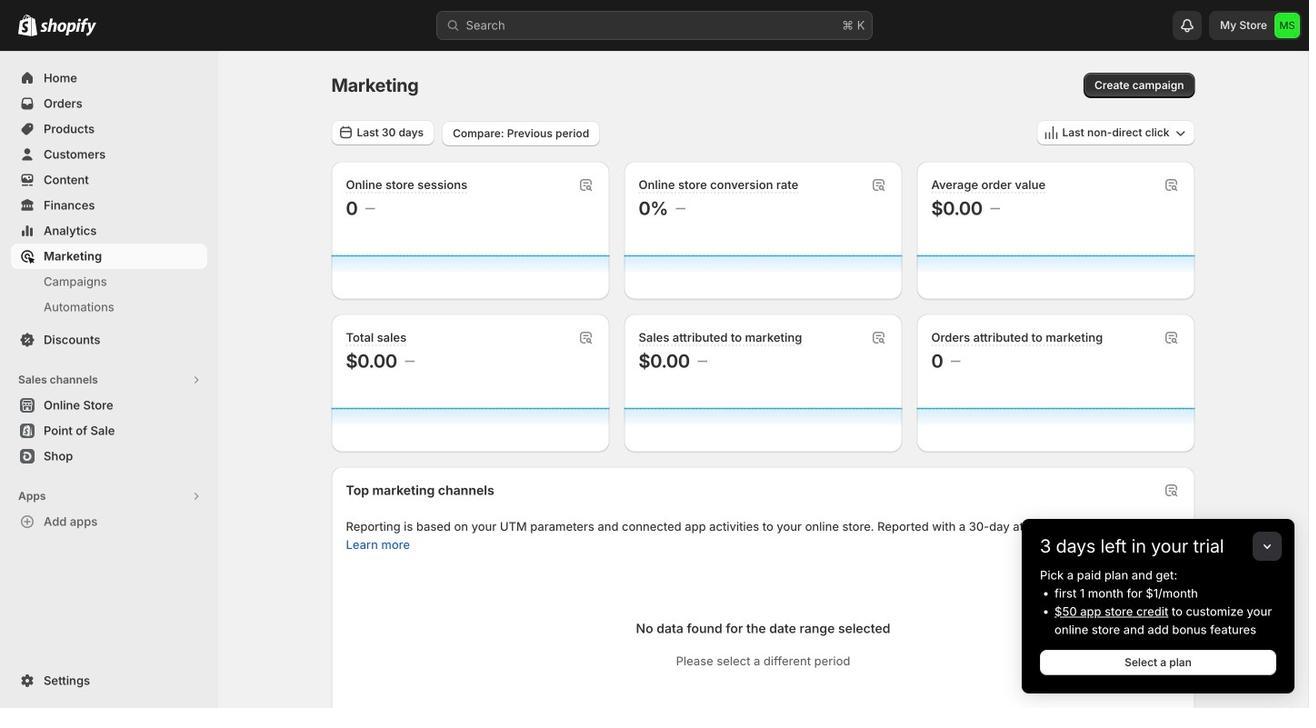 Task type: describe. For each thing, give the bounding box(es) containing it.
1 horizontal spatial shopify image
[[40, 18, 96, 36]]

my store image
[[1275, 13, 1300, 38]]



Task type: vqa. For each thing, say whether or not it's contained in the screenshot.
the My Store icon
yes



Task type: locate. For each thing, give the bounding box(es) containing it.
shopify image
[[18, 14, 37, 36], [40, 18, 96, 36]]

0 horizontal spatial shopify image
[[18, 14, 37, 36]]



